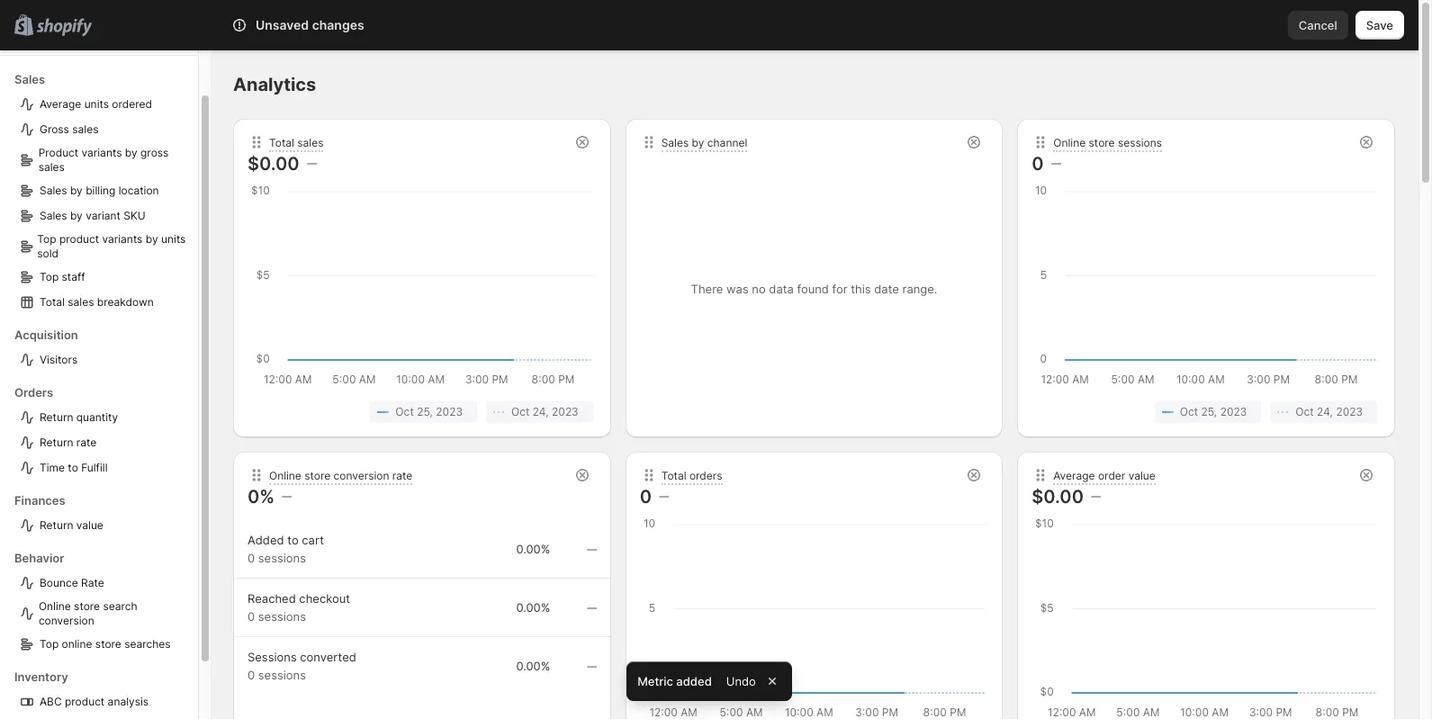 Task type: locate. For each thing, give the bounding box(es) containing it.
sales by variant sku
[[40, 209, 146, 222]]

by left billing
[[70, 184, 83, 197]]

2 vertical spatial top
[[40, 637, 59, 651]]

sales up the sold
[[40, 209, 67, 222]]

top
[[37, 232, 56, 246], [40, 270, 59, 284], [40, 637, 59, 651]]

return
[[40, 411, 73, 424], [40, 436, 73, 449], [40, 519, 73, 532]]

searches
[[124, 637, 171, 651]]

finances
[[14, 493, 65, 508]]

orders
[[14, 385, 53, 400]]

1 horizontal spatial units
[[161, 232, 186, 246]]

product inside button
[[65, 695, 105, 709]]

0 vertical spatial top
[[37, 232, 56, 246]]

metric
[[638, 674, 673, 689]]

0 vertical spatial units
[[84, 97, 109, 111]]

0 vertical spatial sales
[[72, 122, 99, 136]]

search
[[103, 600, 137, 613]]

0 vertical spatial product
[[59, 232, 99, 246]]

sales
[[14, 72, 45, 86], [40, 184, 67, 197], [40, 209, 67, 222]]

1 vertical spatial sales
[[40, 184, 67, 197]]

0 horizontal spatial units
[[84, 97, 109, 111]]

0 vertical spatial store
[[74, 600, 100, 613]]

product
[[59, 232, 99, 246], [65, 695, 105, 709]]

top inside top online store searches button
[[40, 637, 59, 651]]

average units ordered
[[40, 97, 152, 111]]

units
[[84, 97, 109, 111], [161, 232, 186, 246]]

top for top product variants by units sold
[[37, 232, 56, 246]]

sales down "average units ordered"
[[72, 122, 99, 136]]

product
[[38, 146, 78, 159]]

location
[[119, 184, 159, 197]]

sales for sales by variant sku
[[40, 209, 67, 222]]

top product variants by units sold button
[[14, 229, 191, 265]]

sales down product
[[40, 184, 67, 197]]

return for orders
[[40, 411, 73, 424]]

fulfill
[[81, 461, 108, 474]]

sold
[[37, 247, 59, 260]]

orders menu
[[14, 373, 191, 481]]

top up the sold
[[37, 232, 56, 246]]

time to fulfill
[[40, 461, 108, 474]]

return value button
[[14, 513, 191, 538]]

abc product analysis
[[40, 695, 149, 709]]

sales
[[72, 122, 99, 136], [38, 160, 65, 174], [68, 295, 94, 309]]

by left gross on the top left of page
[[125, 146, 137, 159]]

sales up average
[[14, 72, 45, 86]]

gross sales button
[[14, 117, 191, 142]]

quantity
[[76, 411, 118, 424]]

variants down sku
[[102, 232, 143, 246]]

visitors button
[[14, 348, 191, 373]]

store
[[74, 600, 100, 613], [95, 637, 121, 651]]

no change image
[[1051, 157, 1061, 171], [659, 490, 669, 504], [1091, 490, 1101, 504], [587, 543, 597, 557]]

0 vertical spatial return
[[40, 411, 73, 424]]

product inside top product variants by units sold
[[59, 232, 99, 246]]

1 vertical spatial variants
[[102, 232, 143, 246]]

product for top
[[59, 232, 99, 246]]

1 vertical spatial product
[[65, 695, 105, 709]]

sales for sales by billing location
[[40, 184, 67, 197]]

product down 'sales by variant sku'
[[59, 232, 99, 246]]

top inside top product variants by units sold
[[37, 232, 56, 246]]

top staff
[[40, 270, 85, 284]]

total sales breakdown button
[[14, 290, 191, 315]]

top for top online store searches
[[40, 637, 59, 651]]

save
[[1366, 18, 1394, 32]]

top for top staff
[[40, 270, 59, 284]]

by inside product variants by gross sales
[[125, 146, 137, 159]]

2 vertical spatial sales
[[40, 209, 67, 222]]

bounce rate
[[40, 576, 104, 590]]

by left the variant
[[70, 209, 83, 222]]

top down the sold
[[40, 270, 59, 284]]

analysis
[[108, 695, 149, 709]]

by down location
[[146, 232, 158, 246]]

by
[[125, 146, 137, 159], [70, 184, 83, 197], [70, 209, 83, 222], [146, 232, 158, 246]]

2 return from the top
[[40, 436, 73, 449]]

finances menu
[[14, 481, 191, 538]]

sales by billing location button
[[14, 178, 191, 203]]

1 vertical spatial units
[[161, 232, 186, 246]]

store down rate
[[74, 600, 100, 613]]

abc product analysis button
[[14, 690, 191, 715]]

sales for total sales breakdown
[[68, 295, 94, 309]]

return for finances
[[40, 519, 73, 532]]

return up "return rate"
[[40, 411, 73, 424]]

return up time
[[40, 436, 73, 449]]

product right abc
[[65, 695, 105, 709]]

top inside top staff button
[[40, 270, 59, 284]]

sales down product
[[38, 160, 65, 174]]

store down online store search conversion button
[[95, 637, 121, 651]]

average
[[40, 97, 81, 111]]

abc
[[40, 695, 62, 709]]

3 return from the top
[[40, 519, 73, 532]]

0 vertical spatial variants
[[82, 146, 122, 159]]

variants
[[82, 146, 122, 159], [102, 232, 143, 246]]

acquisition menu
[[14, 315, 191, 373]]

2 vertical spatial sales
[[68, 295, 94, 309]]

online store search conversion
[[39, 600, 137, 628]]

gross
[[140, 146, 169, 159]]

inventory
[[14, 670, 68, 684]]

store inside online store search conversion
[[74, 600, 100, 613]]

return inside the "finances" menu
[[40, 519, 73, 532]]

product variants by gross sales button
[[14, 142, 191, 178]]

1 vertical spatial return
[[40, 436, 73, 449]]

sales down the staff
[[68, 295, 94, 309]]

1 vertical spatial sales
[[38, 160, 65, 174]]

return down finances
[[40, 519, 73, 532]]

unsaved changes
[[256, 17, 364, 32]]

undo
[[726, 674, 756, 689]]

top left online
[[40, 637, 59, 651]]

variants down gross sales button
[[82, 146, 122, 159]]

return rate
[[40, 436, 97, 449]]

online
[[39, 600, 71, 613]]

no change image
[[307, 157, 317, 171], [282, 490, 292, 504], [587, 601, 597, 616], [587, 660, 597, 674]]

2 vertical spatial return
[[40, 519, 73, 532]]

1 vertical spatial top
[[40, 270, 59, 284]]

0 vertical spatial sales
[[14, 72, 45, 86]]

1 return from the top
[[40, 411, 73, 424]]

cancel
[[1299, 18, 1338, 32]]



Task type: describe. For each thing, give the bounding box(es) containing it.
to
[[68, 461, 78, 474]]

ordered
[[112, 97, 152, 111]]

behavior
[[14, 551, 64, 565]]

top product variants by units sold
[[37, 232, 186, 260]]

visitors
[[40, 353, 78, 366]]

online store search conversion button
[[14, 596, 191, 632]]

sku
[[124, 209, 146, 222]]

gross
[[40, 122, 69, 136]]

billing
[[86, 184, 116, 197]]

sales for sales
[[14, 72, 45, 86]]

average units ordered button
[[14, 92, 191, 117]]

undo button
[[716, 669, 767, 694]]

cancel button
[[1288, 11, 1348, 40]]

sales menu
[[14, 59, 191, 315]]

1 vertical spatial store
[[95, 637, 121, 651]]

conversion
[[39, 614, 94, 628]]

bounce
[[40, 576, 78, 590]]

rate
[[81, 576, 104, 590]]

behavior menu
[[14, 538, 191, 657]]

variants inside top product variants by units sold
[[102, 232, 143, 246]]

gross sales
[[40, 122, 99, 136]]

sales by billing location
[[40, 184, 159, 197]]

changes
[[312, 17, 364, 32]]

bounce rate button
[[14, 571, 191, 596]]

return quantity button
[[14, 405, 191, 430]]

online
[[62, 637, 92, 651]]

sales by variant sku button
[[14, 203, 191, 229]]

metric added
[[638, 674, 712, 689]]

value
[[76, 519, 103, 532]]

save button
[[1356, 11, 1405, 40]]

top staff button
[[14, 265, 191, 290]]

product variants by gross sales
[[38, 146, 169, 174]]

inventory menu
[[14, 657, 191, 715]]

variants inside product variants by gross sales
[[82, 146, 122, 159]]

return value
[[40, 519, 103, 532]]

sales inside product variants by gross sales
[[38, 160, 65, 174]]

top online store searches button
[[14, 632, 191, 657]]

staff
[[62, 270, 85, 284]]

time to fulfill button
[[14, 456, 191, 481]]

rate
[[76, 436, 97, 449]]

variant
[[86, 209, 121, 222]]

sales for gross sales
[[72, 122, 99, 136]]

breakdown
[[97, 295, 154, 309]]

total
[[40, 295, 65, 309]]

total sales breakdown
[[40, 295, 154, 309]]

added
[[676, 674, 712, 689]]

top online store searches
[[40, 637, 171, 651]]

acquisition
[[14, 328, 78, 342]]

by inside top product variants by units sold
[[146, 232, 158, 246]]

return rate button
[[14, 430, 191, 456]]

product for abc
[[65, 695, 105, 709]]

analytics
[[233, 74, 316, 95]]

return quantity
[[40, 411, 118, 424]]

time
[[40, 461, 65, 474]]

unsaved
[[256, 17, 309, 32]]

units inside top product variants by units sold
[[161, 232, 186, 246]]



Task type: vqa. For each thing, say whether or not it's contained in the screenshot.


